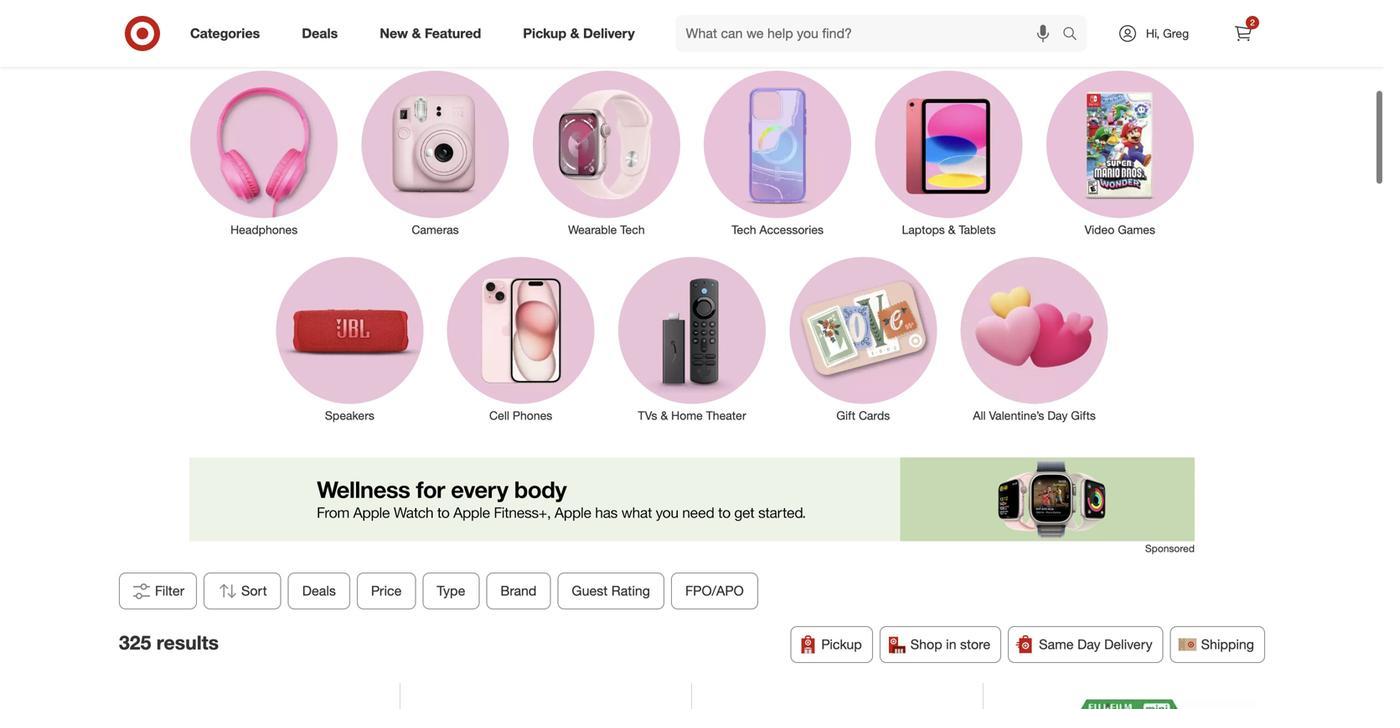 Task type: vqa. For each thing, say whether or not it's contained in the screenshot.
Pickup Pickup
yes



Task type: locate. For each thing, give the bounding box(es) containing it.
1 horizontal spatial tech
[[732, 223, 757, 237]]

deals inside "button"
[[302, 583, 336, 600]]

2
[[1251, 17, 1255, 28]]

day
[[1048, 409, 1068, 423], [1078, 637, 1101, 653]]

gifts
[[593, 25, 648, 55], [1071, 409, 1096, 423]]

guest rating
[[572, 583, 650, 600]]

pickup for pickup
[[822, 637, 862, 653]]

0 horizontal spatial tech
[[620, 223, 645, 237]]

pickup inside button
[[822, 637, 862, 653]]

pickup
[[523, 25, 567, 42], [822, 637, 862, 653]]

delivery for same day delivery
[[1105, 637, 1153, 653]]

deals for the deals "button"
[[302, 583, 336, 600]]

wearable tech
[[568, 223, 645, 237]]

cell phones
[[489, 409, 553, 423]]

pickup & delivery link
[[509, 15, 656, 52]]

pickup & delivery
[[523, 25, 635, 42]]

search button
[[1055, 15, 1095, 55]]

day right valentine's
[[1048, 409, 1068, 423]]

fujifilm instax mini instant film twin pack image
[[1000, 700, 1259, 710], [1000, 700, 1259, 710]]

delivery for pickup & delivery
[[583, 25, 635, 42]]

cards
[[859, 409, 890, 423]]

shipping
[[1201, 637, 1255, 653]]

& inside 'link'
[[412, 25, 421, 42]]

laptops & tablets link
[[864, 68, 1035, 238]]

echelon gt connect exercise bike image
[[417, 700, 675, 710], [417, 700, 675, 710]]

deals left "new"
[[302, 25, 338, 42]]

delivery right same
[[1105, 637, 1153, 653]]

deals link
[[288, 15, 359, 52]]

speakers link
[[264, 254, 435, 425]]

0 vertical spatial gifts
[[593, 25, 648, 55]]

guest
[[572, 583, 608, 600]]

price
[[371, 583, 402, 600]]

What can we help you find? suggestions appear below search field
[[676, 15, 1067, 52]]

same day delivery button
[[1008, 627, 1164, 664]]

tech right the wearable
[[620, 223, 645, 237]]

cameras link
[[350, 68, 521, 238]]

2 tech from the left
[[732, 223, 757, 237]]

deals button
[[288, 573, 350, 610]]

day right same
[[1078, 637, 1101, 653]]

tech left accessories
[[732, 223, 757, 237]]

0 vertical spatial day
[[1048, 409, 1068, 423]]

1 horizontal spatial day
[[1078, 637, 1101, 653]]

0 vertical spatial delivery
[[583, 25, 635, 42]]

featured
[[425, 25, 481, 42]]

delivery
[[583, 25, 635, 42], [1105, 637, 1153, 653]]

1 vertical spatial delivery
[[1105, 637, 1153, 653]]

phones
[[513, 409, 553, 423]]

1 deals from the top
[[302, 25, 338, 42]]

&
[[412, 25, 421, 42], [570, 25, 580, 42], [948, 223, 956, 237], [661, 409, 668, 423]]

& for new
[[412, 25, 421, 42]]

games
[[1118, 223, 1156, 237]]

gifts left by
[[593, 25, 648, 55]]

1 vertical spatial deals
[[302, 583, 336, 600]]

0 horizontal spatial delivery
[[583, 25, 635, 42]]

cell
[[489, 409, 510, 423]]

delivery left by
[[583, 25, 635, 42]]

theater
[[706, 409, 746, 423]]

headphones
[[231, 223, 298, 237]]

0 vertical spatial pickup
[[523, 25, 567, 42]]

by
[[655, 25, 682, 55]]

tech accessories link
[[692, 68, 864, 238]]

tvs
[[638, 409, 658, 423]]

1 horizontal spatial delivery
[[1105, 637, 1153, 653]]

0 horizontal spatial pickup
[[523, 25, 567, 42]]

tech
[[620, 223, 645, 237], [732, 223, 757, 237]]

shipping button
[[1170, 627, 1266, 664]]

1 horizontal spatial pickup
[[822, 637, 862, 653]]

gift cards
[[837, 409, 890, 423]]

1 vertical spatial gifts
[[1071, 409, 1096, 423]]

results
[[157, 631, 219, 655]]

& for tvs
[[661, 409, 668, 423]]

tablets
[[959, 223, 996, 237]]

filter button
[[119, 573, 197, 610]]

0 vertical spatial deals
[[302, 25, 338, 42]]

gifts right valentine's
[[1071, 409, 1096, 423]]

price button
[[357, 573, 416, 610]]

deals right sort
[[302, 583, 336, 600]]

1 tech from the left
[[620, 223, 645, 237]]

0 horizontal spatial day
[[1048, 409, 1068, 423]]

2 deals from the top
[[302, 583, 336, 600]]

1 vertical spatial pickup
[[822, 637, 862, 653]]

deals for "deals" link
[[302, 25, 338, 42]]

& for laptops
[[948, 223, 956, 237]]

new & featured
[[380, 25, 481, 42]]

fpo/apo button
[[671, 573, 758, 610]]

speakers
[[325, 409, 375, 423]]

deals
[[302, 25, 338, 42], [302, 583, 336, 600]]

delivery inside button
[[1105, 637, 1153, 653]]

1 vertical spatial day
[[1078, 637, 1101, 653]]



Task type: describe. For each thing, give the bounding box(es) containing it.
store
[[960, 637, 991, 653]]

greg
[[1163, 26, 1189, 41]]

filter
[[155, 583, 184, 600]]

gift cards link
[[778, 254, 949, 425]]

brand
[[501, 583, 537, 600]]

categories link
[[176, 15, 281, 52]]

valentine's
[[989, 409, 1045, 423]]

0 horizontal spatial gifts
[[593, 25, 648, 55]]

brand button
[[487, 573, 551, 610]]

same day delivery
[[1039, 637, 1153, 653]]

tvs & home theater link
[[607, 254, 778, 425]]

all valentine's day gifts link
[[949, 254, 1120, 425]]

325 results
[[119, 631, 219, 655]]

cell phones link
[[435, 254, 607, 425]]

type
[[437, 583, 466, 600]]

accessories
[[760, 223, 824, 237]]

hi,
[[1146, 26, 1160, 41]]

& for pickup
[[570, 25, 580, 42]]

all valentine's day gifts
[[973, 409, 1096, 423]]

sponsored
[[1146, 543, 1195, 555]]

headphones link
[[179, 68, 350, 238]]

new & featured link
[[366, 15, 502, 52]]

video games link
[[1035, 68, 1206, 238]]

tvs & home theater
[[638, 409, 746, 423]]

laptops & tablets
[[902, 223, 996, 237]]

rating
[[612, 583, 650, 600]]

gift
[[837, 409, 856, 423]]

all
[[973, 409, 986, 423]]

category
[[689, 25, 791, 55]]

325
[[119, 631, 151, 655]]

sort
[[241, 583, 267, 600]]

in
[[946, 637, 957, 653]]

wearable
[[568, 223, 617, 237]]

search
[[1055, 27, 1095, 43]]

same
[[1039, 637, 1074, 653]]

pickup for pickup & delivery
[[523, 25, 567, 42]]

fpo/apo
[[686, 583, 744, 600]]

shop
[[911, 637, 943, 653]]

tech inside the wearable tech link
[[620, 223, 645, 237]]

1 horizontal spatial gifts
[[1071, 409, 1096, 423]]

tech inside tech accessories link
[[732, 223, 757, 237]]

guest rating button
[[558, 573, 665, 610]]

new
[[380, 25, 408, 42]]

day inside same day delivery button
[[1078, 637, 1101, 653]]

wearable tech link
[[521, 68, 692, 238]]

day inside all valentine's day gifts link
[[1048, 409, 1068, 423]]

pickup button
[[791, 627, 873, 664]]

categories
[[190, 25, 260, 42]]

home
[[671, 409, 703, 423]]

video
[[1085, 223, 1115, 237]]

video games
[[1085, 223, 1156, 237]]

cameras
[[412, 223, 459, 237]]

laptops
[[902, 223, 945, 237]]

hi, greg
[[1146, 26, 1189, 41]]

2 link
[[1225, 15, 1262, 52]]

tech accessories
[[732, 223, 824, 237]]

shop in store button
[[880, 627, 1002, 664]]

shop in store
[[911, 637, 991, 653]]

type button
[[423, 573, 480, 610]]

sort button
[[204, 573, 281, 610]]

gifts by category
[[593, 25, 791, 55]]

advertisement element
[[189, 458, 1195, 542]]



